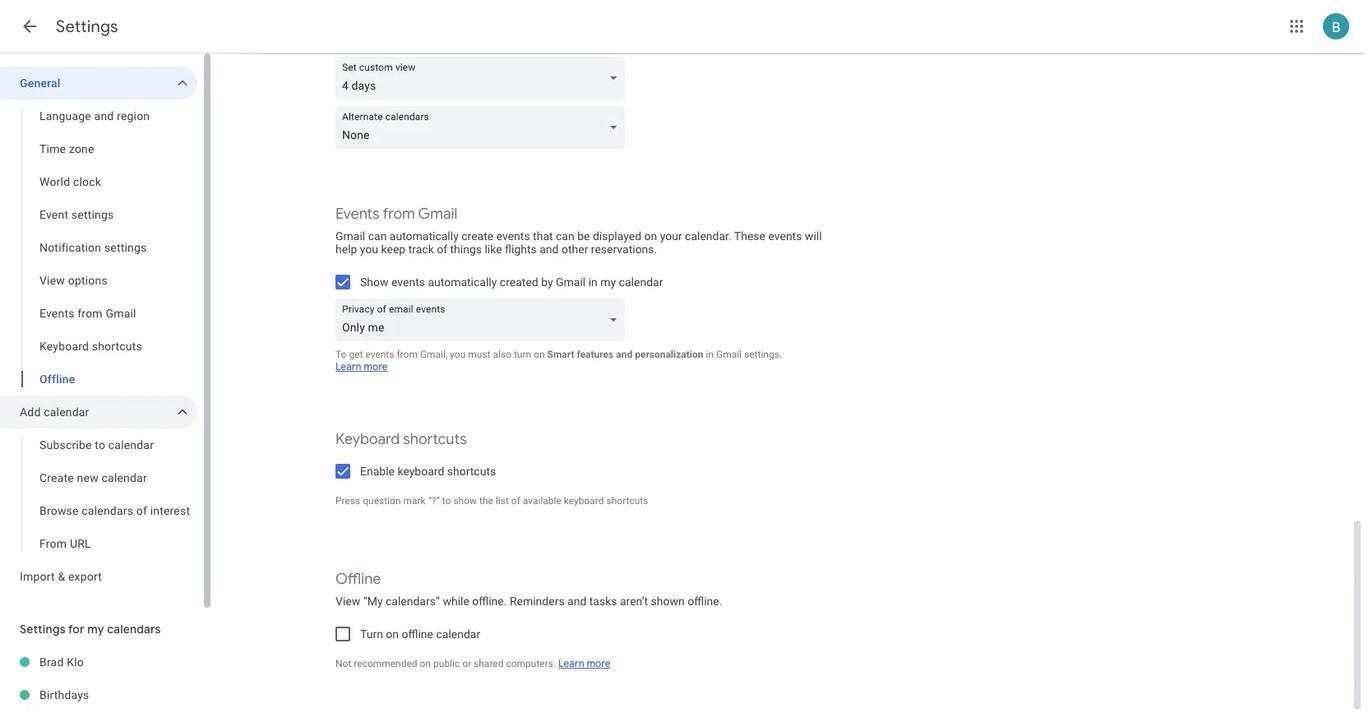 Task type: vqa. For each thing, say whether or not it's contained in the screenshot.
fifth The Am from the bottom
no



Task type: describe. For each thing, give the bounding box(es) containing it.
on inside not recommended on public or shared computers. learn more
[[420, 658, 431, 670]]

"my
[[363, 595, 383, 608]]

created
[[500, 276, 539, 289]]

from for events from gmail gmail can automatically create events that can be displayed on your calendar. these events will help you keep track of things like flights and other reservations.
[[383, 205, 415, 224]]

by
[[541, 276, 553, 289]]

create
[[462, 230, 494, 243]]

view options
[[39, 274, 108, 287]]

birthdays link
[[39, 679, 197, 712]]

options
[[68, 274, 108, 287]]

smart
[[548, 349, 575, 360]]

1 offline. from the left
[[472, 595, 507, 608]]

brad klo
[[39, 656, 84, 669]]

1 vertical spatial calendars
[[107, 622, 161, 637]]

not recommended on public or shared computers. learn more
[[336, 657, 611, 670]]

show
[[454, 495, 477, 507]]

gmail up track
[[418, 205, 458, 224]]

time zone
[[39, 142, 94, 155]]

offline view "my calendars" while offline. reminders and tasks aren't shown offline.
[[336, 570, 723, 608]]

get
[[349, 349, 363, 360]]

2 horizontal spatial of
[[512, 495, 521, 507]]

gmail right by
[[556, 276, 586, 289]]

create
[[39, 471, 74, 485]]

calendar up create new calendar at left
[[108, 438, 154, 452]]

0 horizontal spatial keyboard
[[39, 340, 89, 353]]

0 vertical spatial in
[[589, 276, 598, 289]]

calendar down reservations.
[[619, 276, 663, 289]]

turn
[[360, 628, 383, 641]]

mark
[[403, 495, 426, 507]]

to inside group
[[95, 438, 105, 452]]

add
[[20, 406, 41, 419]]

of inside group
[[136, 504, 147, 517]]

enable keyboard shortcuts
[[360, 465, 496, 478]]

help
[[336, 243, 357, 256]]

that
[[533, 230, 553, 243]]

you inside events from gmail gmail can automatically create events that can be displayed on your calendar. these events will help you keep track of things like flights and other reservations.
[[360, 243, 378, 256]]

while
[[443, 595, 470, 608]]

calendar.
[[685, 230, 732, 243]]

automatically inside events from gmail gmail can automatically create events that can be displayed on your calendar. these events will help you keep track of things like flights and other reservations.
[[390, 230, 459, 243]]

events from gmail gmail can automatically create events that can be displayed on your calendar. these events will help you keep track of things like flights and other reservations.
[[336, 205, 822, 256]]

aren't
[[620, 595, 648, 608]]

also
[[493, 349, 512, 360]]

displayed
[[593, 230, 642, 243]]

shared
[[474, 658, 504, 670]]

calendars"
[[386, 595, 440, 608]]

must
[[468, 349, 491, 360]]

import & export
[[20, 570, 102, 583]]

will
[[805, 230, 822, 243]]

brad klo tree item
[[0, 646, 197, 679]]

the
[[480, 495, 494, 507]]

birthdays
[[39, 689, 89, 702]]

recommended
[[354, 658, 418, 670]]

1 horizontal spatial keyboard
[[336, 430, 400, 449]]

settings for settings
[[56, 16, 118, 37]]

keep
[[381, 243, 406, 256]]

group containing language and region
[[0, 100, 197, 396]]

view inside offline view "my calendars" while offline. reminders and tasks aren't shown offline.
[[336, 595, 361, 608]]

events right show on the top of the page
[[392, 276, 425, 289]]

on inside events from gmail gmail can automatically create events that can be displayed on your calendar. these events will help you keep track of things like flights and other reservations.
[[645, 230, 657, 243]]

2 can from the left
[[556, 230, 575, 243]]

0 vertical spatial learn more link
[[336, 360, 388, 373]]

0 vertical spatial calendars
[[82, 504, 133, 517]]

from url
[[39, 537, 91, 550]]

0 horizontal spatial keyboard
[[398, 465, 444, 478]]

settings for my calendars
[[20, 622, 161, 637]]

list
[[496, 495, 509, 507]]

in inside to get events from gmail, you must also turn on smart features and personalization in gmail settings. learn more
[[706, 349, 714, 360]]

language and region
[[39, 109, 150, 123]]

1 can from the left
[[368, 230, 387, 243]]

language
[[39, 109, 91, 123]]

like
[[485, 243, 502, 256]]

1 vertical spatial to
[[442, 495, 451, 507]]

more inside to get events from gmail, you must also turn on smart features and personalization in gmail settings. learn more
[[364, 360, 388, 373]]

region
[[117, 109, 150, 123]]

subscribe
[[39, 438, 92, 452]]

enable
[[360, 465, 395, 478]]

0 horizontal spatial my
[[87, 622, 104, 637]]

events for events from gmail gmail can automatically create events that can be displayed on your calendar. these events will help you keep track of things like flights and other reservations.
[[336, 205, 380, 224]]

create new calendar
[[39, 471, 147, 485]]

press
[[336, 495, 361, 507]]

calendar up browse calendars of interest
[[102, 471, 147, 485]]

not
[[336, 658, 352, 670]]

browse
[[39, 504, 79, 517]]

show
[[360, 276, 389, 289]]

gmail left keep at the top
[[336, 230, 365, 243]]

settings for settings for my calendars
[[20, 622, 66, 637]]

0 horizontal spatial view
[[39, 274, 65, 287]]

personalization
[[635, 349, 704, 360]]

question
[[363, 495, 401, 507]]

from for events from gmail
[[78, 307, 103, 320]]

gmail inside to get events from gmail, you must also turn on smart features and personalization in gmail settings. learn more
[[717, 349, 742, 360]]

and inside to get events from gmail, you must also turn on smart features and personalization in gmail settings. learn more
[[616, 349, 633, 360]]

url
[[70, 537, 91, 550]]

1 vertical spatial learn
[[559, 657, 585, 670]]

shown
[[651, 595, 685, 608]]

show events automatically created by gmail in my calendar
[[360, 276, 663, 289]]

0 vertical spatial my
[[601, 276, 616, 289]]

settings for notification settings
[[104, 241, 147, 254]]

to get events from gmail, you must also turn on smart features and personalization in gmail settings. learn more
[[336, 349, 782, 373]]

reservations.
[[591, 243, 658, 256]]



Task type: locate. For each thing, give the bounding box(es) containing it.
interest
[[150, 504, 190, 517]]

for
[[68, 622, 85, 637]]

0 vertical spatial from
[[383, 205, 415, 224]]

available
[[523, 495, 562, 507]]

klo
[[67, 656, 84, 669]]

and left other at top
[[540, 243, 559, 256]]

offline. right while
[[472, 595, 507, 608]]

offline up the "my
[[336, 570, 381, 589]]

1 horizontal spatial view
[[336, 595, 361, 608]]

and inside group
[[94, 109, 114, 123]]

from inside to get events from gmail, you must also turn on smart features and personalization in gmail settings. learn more
[[397, 349, 418, 360]]

1 vertical spatial keyboard
[[336, 430, 400, 449]]

offline
[[39, 373, 75, 386], [336, 570, 381, 589]]

1 vertical spatial keyboard shortcuts
[[336, 430, 467, 449]]

1 group from the top
[[0, 100, 197, 396]]

more
[[364, 360, 388, 373], [587, 657, 611, 670]]

1 horizontal spatial learn more link
[[559, 657, 611, 670]]

features
[[577, 349, 614, 360]]

1 horizontal spatial can
[[556, 230, 575, 243]]

0 horizontal spatial learn
[[336, 360, 362, 373]]

shortcuts inside group
[[92, 340, 142, 353]]

can left be
[[556, 230, 575, 243]]

or
[[462, 658, 471, 670]]

of
[[437, 243, 448, 256], [512, 495, 521, 507], [136, 504, 147, 517]]

birthdays tree item
[[0, 679, 197, 712]]

events left the that
[[497, 230, 530, 243]]

keyboard
[[398, 465, 444, 478], [564, 495, 604, 507]]

0 horizontal spatial you
[[360, 243, 378, 256]]

gmail down options
[[106, 307, 136, 320]]

learn more link right computers.
[[559, 657, 611, 670]]

track
[[409, 243, 434, 256]]

of right list
[[512, 495, 521, 507]]

my right for at the left bottom of page
[[87, 622, 104, 637]]

0 horizontal spatial in
[[589, 276, 598, 289]]

&
[[58, 570, 65, 583]]

view left the "my
[[336, 595, 361, 608]]

0 vertical spatial settings
[[71, 208, 114, 221]]

calendar up 'or'
[[436, 628, 481, 641]]

shortcuts
[[92, 340, 142, 353], [403, 430, 467, 449], [447, 465, 496, 478], [607, 495, 649, 507]]

learn more link left gmail,
[[336, 360, 388, 373]]

1 horizontal spatial my
[[601, 276, 616, 289]]

in right personalization
[[706, 349, 714, 360]]

events
[[336, 205, 380, 224], [39, 307, 75, 320]]

calendar
[[619, 276, 663, 289], [44, 406, 89, 419], [108, 438, 154, 452], [102, 471, 147, 485], [436, 628, 481, 641]]

settings
[[56, 16, 118, 37], [20, 622, 66, 637]]

settings
[[71, 208, 114, 221], [104, 241, 147, 254]]

2 vertical spatial from
[[397, 349, 418, 360]]

1 vertical spatial automatically
[[428, 276, 497, 289]]

1 horizontal spatial offline
[[336, 570, 381, 589]]

1 vertical spatial group
[[0, 429, 197, 560]]

events right get
[[366, 349, 394, 360]]

0 vertical spatial more
[[364, 360, 388, 373]]

and left region
[[94, 109, 114, 123]]

to
[[336, 349, 347, 360]]

calendars
[[82, 504, 133, 517], [107, 622, 161, 637]]

to
[[95, 438, 105, 452], [442, 495, 451, 507]]

1 horizontal spatial events
[[336, 205, 380, 224]]

1 vertical spatial learn more link
[[559, 657, 611, 670]]

event
[[39, 208, 68, 221]]

0 vertical spatial view
[[39, 274, 65, 287]]

1 vertical spatial events
[[39, 307, 75, 320]]

settings up notification settings
[[71, 208, 114, 221]]

events for events from gmail
[[39, 307, 75, 320]]

0 vertical spatial you
[[360, 243, 378, 256]]

you right help
[[360, 243, 378, 256]]

public
[[434, 658, 460, 670]]

brad
[[39, 656, 64, 669]]

events inside to get events from gmail, you must also turn on smart features and personalization in gmail settings. learn more
[[366, 349, 394, 360]]

1 horizontal spatial learn
[[559, 657, 585, 670]]

you inside to get events from gmail, you must also turn on smart features and personalization in gmail settings. learn more
[[450, 349, 466, 360]]

0 vertical spatial group
[[0, 100, 197, 396]]

1 horizontal spatial more
[[587, 657, 611, 670]]

group
[[0, 100, 197, 396], [0, 429, 197, 560]]

"?"
[[428, 495, 440, 507]]

0 horizontal spatial offline
[[39, 373, 75, 386]]

more down tasks
[[587, 657, 611, 670]]

keyboard up enable at the bottom
[[336, 430, 400, 449]]

view left options
[[39, 274, 65, 287]]

offline.
[[472, 595, 507, 608], [688, 595, 723, 608]]

your
[[660, 230, 683, 243]]

offline for offline
[[39, 373, 75, 386]]

automatically
[[390, 230, 459, 243], [428, 276, 497, 289]]

these
[[735, 230, 766, 243]]

browse calendars of interest
[[39, 504, 190, 517]]

settings heading
[[56, 16, 118, 37]]

notification
[[39, 241, 101, 254]]

1 vertical spatial settings
[[104, 241, 147, 254]]

offline for offline view "my calendars" while offline. reminders and tasks aren't shown offline.
[[336, 570, 381, 589]]

to right the ""?""
[[442, 495, 451, 507]]

settings left for at the left bottom of page
[[20, 622, 66, 637]]

0 vertical spatial settings
[[56, 16, 118, 37]]

calendars up the brad klo tree item
[[107, 622, 161, 637]]

can
[[368, 230, 387, 243], [556, 230, 575, 243]]

keyboard
[[39, 340, 89, 353], [336, 430, 400, 449]]

other
[[562, 243, 589, 256]]

0 vertical spatial events
[[336, 205, 380, 224]]

events left the will
[[769, 230, 802, 243]]

of left interest
[[136, 504, 147, 517]]

offline. right shown
[[688, 595, 723, 608]]

learn more link
[[336, 360, 388, 373], [559, 657, 611, 670]]

events from gmail
[[39, 307, 136, 320]]

keyboard shortcuts up enable at the bottom
[[336, 430, 467, 449]]

be
[[578, 230, 590, 243]]

1 vertical spatial more
[[587, 657, 611, 670]]

learn
[[336, 360, 362, 373], [559, 657, 585, 670]]

on
[[645, 230, 657, 243], [534, 349, 545, 360], [386, 628, 399, 641], [420, 658, 431, 670]]

keyboard right 'available'
[[564, 495, 604, 507]]

keyboard shortcuts
[[39, 340, 142, 353], [336, 430, 467, 449]]

tree containing general
[[0, 67, 197, 593]]

1 horizontal spatial to
[[442, 495, 451, 507]]

tree
[[0, 67, 197, 593]]

turn
[[514, 349, 532, 360]]

world
[[39, 175, 70, 188]]

flights
[[505, 243, 537, 256]]

more right get
[[364, 360, 388, 373]]

0 horizontal spatial can
[[368, 230, 387, 243]]

0 vertical spatial keyboard
[[398, 465, 444, 478]]

import
[[20, 570, 55, 583]]

event settings
[[39, 208, 114, 221]]

2 group from the top
[[0, 429, 197, 560]]

can right help
[[368, 230, 387, 243]]

1 horizontal spatial offline.
[[688, 595, 723, 608]]

0 vertical spatial keyboard shortcuts
[[39, 340, 142, 353]]

0 vertical spatial to
[[95, 438, 105, 452]]

calendar up subscribe
[[44, 406, 89, 419]]

1 vertical spatial in
[[706, 349, 714, 360]]

and inside offline view "my calendars" while offline. reminders and tasks aren't shown offline.
[[568, 595, 587, 608]]

go back image
[[20, 16, 39, 36]]

tasks
[[590, 595, 617, 608]]

settings right go back image
[[56, 16, 118, 37]]

calendars down create new calendar at left
[[82, 504, 133, 517]]

0 horizontal spatial keyboard shortcuts
[[39, 340, 142, 353]]

and inside events from gmail gmail can automatically create events that can be displayed on your calendar. these events will help you keep track of things like flights and other reservations.
[[540, 243, 559, 256]]

0 horizontal spatial events
[[39, 307, 75, 320]]

keyboard shortcuts down events from gmail
[[39, 340, 142, 353]]

events down view options
[[39, 307, 75, 320]]

0 horizontal spatial learn more link
[[336, 360, 388, 373]]

you left the must
[[450, 349, 466, 360]]

general tree item
[[0, 67, 197, 100]]

0 vertical spatial keyboard
[[39, 340, 89, 353]]

keyboard down events from gmail
[[39, 340, 89, 353]]

clock
[[73, 175, 101, 188]]

1 horizontal spatial of
[[437, 243, 448, 256]]

group containing subscribe to calendar
[[0, 429, 197, 560]]

0 horizontal spatial offline.
[[472, 595, 507, 608]]

2 offline. from the left
[[688, 595, 723, 608]]

keyboard up mark
[[398, 465, 444, 478]]

1 horizontal spatial keyboard shortcuts
[[336, 430, 467, 449]]

0 horizontal spatial to
[[95, 438, 105, 452]]

settings for event settings
[[71, 208, 114, 221]]

new
[[77, 471, 99, 485]]

computers.
[[506, 658, 556, 670]]

1 horizontal spatial you
[[450, 349, 466, 360]]

in
[[589, 276, 598, 289], [706, 349, 714, 360]]

reminders
[[510, 595, 565, 608]]

1 horizontal spatial in
[[706, 349, 714, 360]]

1 vertical spatial view
[[336, 595, 361, 608]]

automatically down things
[[428, 276, 497, 289]]

events
[[497, 230, 530, 243], [769, 230, 802, 243], [392, 276, 425, 289], [366, 349, 394, 360]]

1 vertical spatial from
[[78, 307, 103, 320]]

of right track
[[437, 243, 448, 256]]

1 vertical spatial keyboard
[[564, 495, 604, 507]]

general
[[20, 77, 61, 90]]

events inside events from gmail gmail can automatically create events that can be displayed on your calendar. these events will help you keep track of things like flights and other reservations.
[[336, 205, 380, 224]]

on inside to get events from gmail, you must also turn on smart features and personalization in gmail settings. learn more
[[534, 349, 545, 360]]

settings.
[[745, 349, 782, 360]]

from up keep at the top
[[383, 205, 415, 224]]

of inside events from gmail gmail can automatically create events that can be displayed on your calendar. these events will help you keep track of things like flights and other reservations.
[[437, 243, 448, 256]]

subscribe to calendar
[[39, 438, 154, 452]]

1 vertical spatial my
[[87, 622, 104, 637]]

0 horizontal spatial of
[[136, 504, 147, 517]]

gmail,
[[420, 349, 448, 360]]

from
[[39, 537, 67, 550]]

from inside group
[[78, 307, 103, 320]]

and left tasks
[[568, 595, 587, 608]]

settings for my calendars tree
[[0, 646, 197, 712]]

from left gmail,
[[397, 349, 418, 360]]

1 vertical spatial offline
[[336, 570, 381, 589]]

learn inside to get events from gmail, you must also turn on smart features and personalization in gmail settings. learn more
[[336, 360, 362, 373]]

things
[[450, 243, 482, 256]]

export
[[68, 570, 102, 583]]

keyboard shortcuts inside group
[[39, 340, 142, 353]]

0 horizontal spatial more
[[364, 360, 388, 373]]

automatically left create
[[390, 230, 459, 243]]

zone
[[69, 142, 94, 155]]

and right features
[[616, 349, 633, 360]]

1 vertical spatial settings
[[20, 622, 66, 637]]

add calendar
[[20, 406, 89, 419]]

offline
[[402, 628, 434, 641]]

gmail left settings.
[[717, 349, 742, 360]]

0 vertical spatial offline
[[39, 373, 75, 386]]

0 vertical spatial learn
[[336, 360, 362, 373]]

offline inside offline view "my calendars" while offline. reminders and tasks aren't shown offline.
[[336, 570, 381, 589]]

settings up options
[[104, 241, 147, 254]]

turn on offline calendar
[[360, 628, 481, 641]]

to up create new calendar at left
[[95, 438, 105, 452]]

None field
[[336, 57, 632, 100], [336, 106, 632, 149], [336, 299, 632, 341], [336, 57, 632, 100], [336, 106, 632, 149], [336, 299, 632, 341]]

1 vertical spatial you
[[450, 349, 466, 360]]

from inside events from gmail gmail can automatically create events that can be displayed on your calendar. these events will help you keep track of things like flights and other reservations.
[[383, 205, 415, 224]]

offline up add calendar
[[39, 373, 75, 386]]

in down reservations.
[[589, 276, 598, 289]]

1 horizontal spatial keyboard
[[564, 495, 604, 507]]

world clock
[[39, 175, 101, 188]]

0 vertical spatial automatically
[[390, 230, 459, 243]]

time
[[39, 142, 66, 155]]

my down reservations.
[[601, 276, 616, 289]]

press question mark "?" to show the list of available keyboard shortcuts
[[336, 495, 649, 507]]

from down options
[[78, 307, 103, 320]]

events up help
[[336, 205, 380, 224]]



